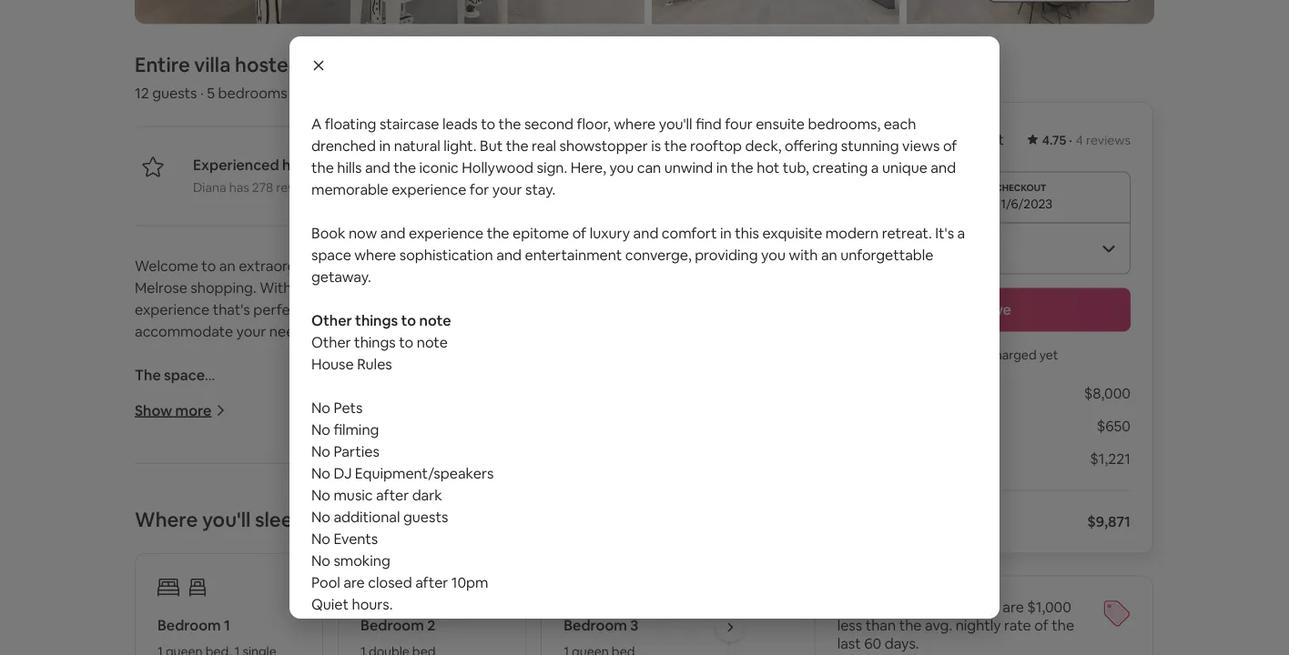 Task type: vqa. For each thing, say whether or not it's contained in the screenshot.
where
yes



Task type: describe. For each thing, give the bounding box(es) containing it.
an inside book now and experience the epitome of luxury and comfort in this exquisite modern retreat. it's a space where sophistication and entertainment converge, providing you with an unforgettable getaway.
[[821, 245, 837, 264]]

than
[[866, 616, 896, 635]]

italian for the italian kitchen is a chef's dream, with a generous island for hosting guests and top-of- the-line gourmet appliances. enjoy meals in the formal dining area surrounded by custom kitchen cabinets, adding to the allure of the space.
[[164, 475, 203, 494]]

2 horizontal spatial where
[[614, 114, 656, 133]]

additional
[[334, 508, 400, 526]]

1 vertical spatial tub,
[[135, 628, 161, 647]]

space. for the italian kitchen is a chef's dream, with a generous island for hosting guests and top-of- the-line gourmet appliances. enjoy meals in the formal dining area surrounded by custom kitchen cabinets, adding to the allure of the space.
[[427, 519, 471, 538]]

1 vertical spatial leads
[[266, 563, 301, 581]]

to inside other things to note house rules
[[399, 333, 414, 351]]

your left the needs.
[[236, 322, 266, 341]]

events
[[334, 530, 378, 548]]

0 horizontal spatial hot
[[700, 606, 722, 625]]

island for the italian kitchen is a chef's dream, with a generous island for hosting guests and top-of-the-line gourmet appliances. enjoy meals in the formal dining area surrounded by custom kitchen cabinets, adding to the allure of the space.
[[663, 27, 702, 46]]

staircase inside about this space dialog
[[380, 114, 439, 133]]

surrounded for the italian kitchen is a chef's dream, with a generous island for hosting guests and top-of- the-line gourmet appliances. enjoy meals in the formal dining area surrounded by custom kitchen cabinets, adding to the allure of the space.
[[575, 497, 653, 516]]

floor, inside about this space dialog
[[577, 114, 611, 133]]

1 vertical spatial real
[[391, 585, 415, 603]]

$1,000
[[1027, 598, 1072, 617]]

tub, inside about this space dialog
[[783, 158, 809, 177]]

melrose
[[135, 279, 187, 297]]

show more button
[[135, 401, 226, 420]]

12
[[135, 84, 149, 102]]

the down featuring
[[409, 410, 435, 428]]

0 horizontal spatial second
[[348, 563, 397, 581]]

other for other things to note
[[311, 311, 352, 330]]

stay. inside welcome to an extraordinary smart modern home, an oasis within walking distance of melrose shopping. with 5 bedrooms and 6.5 baths, this residence offers a resort-like experience that's perfect for your stay. need extra beds? no problem, we can accommodate your needs.
[[363, 300, 393, 319]]

the italian kitchen is a chef's dream, with a generous island for hosting guests and top-of- the-line gourmet appliances. enjoy meals in the formal dining area surrounded by custom kitchen cabinets, adding to the allure of the space.
[[135, 475, 729, 538]]

bedroom 2
[[361, 616, 436, 635]]

you inside book now and experience the epitome of luxury and comfort in this exquisite modern retreat. it's a space where sophistication and entertainment converge, providing you with an unforgettable getaway.
[[761, 245, 786, 264]]

with inside the master bedroom is a true haven, featuring a spacious private balcony and a luxurious master bath with a soothing soaking tub. the open floor plan seamlessly merges indoor and outdoor living, creating a space that's perfect for entertaining.
[[219, 410, 249, 428]]

dream, for the italian kitchen is a chef's dream, with a generous island for hosting guests and top-of- the-line gourmet appliances. enjoy meals in the formal dining area surrounded by custom kitchen cabinets, adding to the allure of the space.
[[327, 475, 374, 494]]

2 vertical spatial you'll
[[482, 563, 516, 581]]

and down the $1,600
[[931, 158, 956, 177]]

0 horizontal spatial bedrooms
[[218, 84, 287, 102]]

luxurious
[[665, 388, 724, 407]]

1 vertical spatial bedrooms,
[[631, 563, 704, 581]]

sign. inside about this space dialog
[[537, 158, 567, 177]]

no right sleep
[[311, 508, 330, 526]]

about this space dialog
[[290, 0, 1000, 656]]

here, inside about this space dialog
[[571, 158, 606, 177]]

is for the italian kitchen is a chef's dream, with a generous island for hosting guests and top-of-the-line gourmet appliances. enjoy meals in the formal dining area surrounded by custom kitchen cabinets, adding to the allure of the space.
[[436, 27, 446, 46]]

2 vertical spatial can
[[580, 606, 604, 625]]

the for the master bedroom is a true haven, featuring a spacious private balcony and a luxurious master bath with a soothing soaking tub. the open floor plan seamlessly merges indoor and outdoor living, creating a space that's perfect for entertaining.
[[135, 388, 160, 407]]

stunning inside about this space dialog
[[841, 136, 899, 155]]

martel villa image 1 image
[[135, 0, 645, 24]]

modern
[[826, 224, 879, 242]]

0 horizontal spatial 5
[[207, 84, 215, 102]]

and right now at top left
[[380, 224, 406, 242]]

soaking
[[325, 410, 377, 428]]

natural inside about this space dialog
[[394, 136, 441, 155]]

for right 2
[[470, 628, 489, 647]]

indoor
[[671, 410, 715, 428]]

filming
[[334, 420, 379, 439]]

things for other things to note house rules
[[354, 333, 396, 351]]

2
[[427, 616, 436, 635]]

in inside the italian kitchen is a chef's dream, with a generous island for hosting guests and top-of- the-line gourmet appliances. enjoy meals in the formal dining area surrounded by custom kitchen cabinets, adding to the allure of the space.
[[411, 497, 423, 516]]

book
[[311, 224, 345, 242]]

12 guests · 5 bedrooms
[[135, 84, 287, 102]]

2 vertical spatial stay.
[[525, 628, 555, 647]]

1 vertical spatial but
[[339, 585, 362, 603]]

to inside the italian kitchen is a chef's dream, with a generous island for hosting guests and top-of- the-line gourmet appliances. enjoy meals in the formal dining area surrounded by custom kitchen cabinets, adding to the allure of the space.
[[301, 519, 316, 538]]

avg.
[[925, 616, 953, 635]]

0 horizontal spatial offering
[[644, 585, 697, 603]]

1 vertical spatial sign.
[[479, 606, 510, 625]]

the for the space
[[135, 366, 161, 385]]

pets
[[334, 398, 363, 417]]

1 vertical spatial hills
[[280, 606, 305, 625]]

hollywood inside about this space dialog
[[462, 158, 534, 177]]

6.5
[[407, 279, 427, 297]]

bedrooms inside welcome to an extraordinary smart modern home, an oasis within walking distance of melrose shopping. with 5 bedrooms and 6.5 baths, this residence offers a resort-like experience that's perfect for your stay. need extra beds? no problem, we can accommodate your needs.
[[306, 279, 375, 297]]

views inside about this space dialog
[[903, 136, 940, 155]]

guests down entire
[[152, 84, 197, 102]]

and inside the italian kitchen is a chef's dream, with a generous island for hosting guests and top-of-the-line gourmet appliances. enjoy meals in the formal dining area surrounded by custom kitchen cabinets, adding to the allure of the space.
[[829, 27, 854, 46]]

0 horizontal spatial rooftop
[[549, 585, 601, 603]]

1
[[224, 616, 230, 635]]

be
[[970, 346, 985, 363]]

space inside book now and experience the epitome of luxury and comfort in this exquisite modern retreat. it's a space where sophistication and entertainment converge, providing you with an unforgettable getaway.
[[311, 245, 351, 264]]

a inside dialog
[[311, 114, 322, 133]]

no left dj
[[311, 464, 330, 483]]

hills inside about this space dialog
[[337, 158, 362, 177]]

custom for the italian kitchen is a chef's dream, with a generous island for hosting guests and top-of- the-line gourmet appliances. enjoy meals in the formal dining area surrounded by custom kitchen cabinets, adding to the allure of the space.
[[676, 497, 726, 516]]

the for the italian kitchen is a chef's dream, with a generous island for hosting guests and top-of-the-line gourmet appliances. enjoy meals in the formal dining area surrounded by custom kitchen cabinets, adding to the allure of the space.
[[311, 27, 337, 46]]

5 inside welcome to an extraordinary smart modern home, an oasis within walking distance of melrose shopping. with 5 bedrooms and 6.5 baths, this residence offers a resort-like experience that's perfect for your stay. need extra beds? no problem, we can accommodate your needs.
[[295, 279, 303, 297]]

0 horizontal spatial an
[[219, 257, 236, 275]]

the for the italian kitchen is a chef's dream, with a generous island for hosting guests and top-of- the-line gourmet appliances. enjoy meals in the formal dining area surrounded by custom kitchen cabinets, adding to the allure of the space.
[[135, 475, 160, 494]]

1 vertical spatial unwind
[[607, 606, 656, 625]]

smoking
[[334, 551, 391, 570]]

drenched inside about this space dialog
[[311, 136, 376, 155]]

1 horizontal spatial where
[[437, 563, 479, 581]]

hours.
[[352, 595, 393, 614]]

the inside book now and experience the epitome of luxury and comfort in this exquisite modern retreat. it's a space where sophistication and entertainment converge, providing you with an unforgettable getaway.
[[487, 224, 510, 242]]

1 vertical spatial ·
[[1069, 132, 1073, 148]]

allure for the italian kitchen is a chef's dream, with a generous island for hosting guests and top-of-the-line gourmet appliances. enjoy meals in the formal dining area surrounded by custom kitchen cabinets, adding to the allure of the space.
[[405, 71, 441, 89]]

10pm
[[451, 573, 489, 592]]

is for the master bedroom is a true haven, featuring a spacious private balcony and a luxurious master bath with a soothing soaking tub. the open floor plan seamlessly merges indoor and outdoor living, creating a space that's perfect for entertaining.
[[280, 388, 290, 407]]

exquisite
[[763, 224, 823, 242]]

for inside the master bedroom is a true haven, featuring a spacious private balcony and a luxurious master bath with a soothing soaking tub. the open floor plan seamlessly merges indoor and outdoor living, creating a space that's perfect for entertaining.
[[470, 432, 489, 450]]

floating inside about this space dialog
[[325, 114, 376, 133]]

book now and experience the epitome of luxury and comfort in this exquisite modern retreat. it's a space where sophistication and entertainment converge, providing you with an unforgettable getaway.
[[311, 224, 965, 286]]

bedroom 1
[[158, 616, 230, 635]]

four inside about this space dialog
[[725, 114, 753, 133]]

1 vertical spatial find
[[519, 563, 545, 581]]

no down true
[[311, 420, 330, 439]]

1 vertical spatial showstopper
[[419, 585, 507, 603]]

custom for the italian kitchen is a chef's dream, with a generous island for hosting guests and top-of-the-line gourmet appliances. enjoy meals in the formal dining area surrounded by custom kitchen cabinets, adding to the allure of the space.
[[798, 49, 848, 67]]

by for the italian kitchen is a chef's dream, with a generous island for hosting guests and top-of-the-line gourmet appliances. enjoy meals in the formal dining area surrounded by custom kitchen cabinets, adding to the allure of the space.
[[778, 49, 795, 67]]

closed
[[368, 573, 412, 592]]

reserve
[[957, 300, 1012, 319]]

0 horizontal spatial ·
[[200, 84, 204, 102]]

that's inside the master bedroom is a true haven, featuring a spacious private balcony and a luxurious master bath with a soothing soaking tub. the open floor plan seamlessly merges indoor and outdoor living, creating a space that's perfect for entertaining.
[[375, 432, 413, 450]]

guests inside no pets no filming no parties no dj equipment/speakers no music after dark no additional guests no events no smoking pool are closed after 10pm quiet hours.
[[403, 508, 448, 526]]

0 horizontal spatial drenched
[[170, 585, 235, 603]]

4.75 · 4 reviews
[[1042, 132, 1131, 148]]

experienced host diana has 278 reviews for other places.
[[193, 156, 419, 195]]

are inside "your dates are $1,000 less than the avg. nightly rate of the last 60 days."
[[1003, 598, 1024, 617]]

1 vertical spatial memorable
[[311, 628, 388, 647]]

retreat.
[[882, 224, 932, 242]]

bath
[[185, 410, 216, 428]]

real inside about this space dialog
[[532, 136, 556, 155]]

and up merges
[[625, 388, 650, 407]]

chef's for the italian kitchen is a chef's dream, with a generous island for hosting guests and top-of- the-line gourmet appliances. enjoy meals in the formal dining area surrounded by custom kitchen cabinets, adding to the allure of the space.
[[284, 475, 324, 494]]

$8,000
[[1084, 384, 1131, 403]]

your
[[929, 598, 959, 617]]

beds?
[[474, 300, 514, 319]]

$9,871
[[1087, 513, 1131, 531]]

entertaining.
[[493, 432, 578, 450]]

modern
[[376, 257, 429, 275]]

quiet
[[311, 595, 349, 614]]

creating inside the master bedroom is a true haven, featuring a spacious private balcony and a luxurious master bath with a soothing soaking tub. the open floor plan seamlessly merges indoor and outdoor living, creating a space that's perfect for entertaining.
[[262, 432, 318, 450]]

that's inside welcome to an extraordinary smart modern home, an oasis within walking distance of melrose shopping. with 5 bedrooms and 6.5 baths, this residence offers a resort-like experience that's perfect for your stay. need extra beds? no problem, we can accommodate your needs.
[[213, 300, 250, 319]]

0 vertical spatial after
[[376, 486, 409, 504]]

villa
[[194, 52, 231, 78]]

3
[[630, 616, 639, 635]]

of- for the italian kitchen is a chef's dream, with a generous island for hosting guests and top-of- the-line gourmet appliances. enjoy meals in the formal dining area surrounded by custom kitchen cabinets, adding to the allure of the space.
[[710, 475, 729, 494]]

dining for the italian kitchen is a chef's dream, with a generous island for hosting guests and top-of- the-line gourmet appliances. enjoy meals in the formal dining area surrounded by custom kitchen cabinets, adding to the allure of the space.
[[498, 497, 540, 516]]

4.75
[[1042, 132, 1067, 148]]

welcome to an extraordinary smart modern home, an oasis within walking distance of melrose shopping. with 5 bedrooms and 6.5 baths, this residence offers a resort-like experience that's perfect for your stay. need extra beds? no problem, we can accommodate your needs.
[[135, 257, 708, 341]]

bedroom for bedroom 1
[[158, 616, 221, 635]]

open
[[438, 410, 473, 428]]

no left "music"
[[311, 486, 330, 504]]

0 horizontal spatial iconic
[[362, 606, 401, 625]]

your right 2
[[492, 628, 522, 647]]

you won't be charged yet
[[910, 346, 1059, 363]]

are inside no pets no filming no parties no dj equipment/speakers no music after dark no additional guests no events no smoking pool are closed after 10pm quiet hours.
[[344, 573, 365, 592]]

featuring
[[382, 388, 443, 407]]

formal for the italian kitchen is a chef's dream, with a generous island for hosting guests and top-of- the-line gourmet appliances. enjoy meals in the formal dining area surrounded by custom kitchen cabinets, adding to the allure of the space.
[[452, 497, 495, 516]]

0 horizontal spatial floating
[[148, 563, 200, 581]]

cabinets, for the italian kitchen is a chef's dream, with a generous island for hosting guests and top-of- the-line gourmet appliances. enjoy meals in the formal dining area surrounded by custom kitchen cabinets, adding to the allure of the space.
[[188, 519, 248, 538]]

like
[[670, 279, 692, 297]]

and down pool
[[308, 606, 333, 625]]

$1,800
[[837, 125, 899, 151]]

perfect inside the master bedroom is a true haven, featuring a spacious private balcony and a luxurious master bath with a soothing soaking tub. the open floor plan seamlessly merges indoor and outdoor living, creating a space that's perfect for entertaining.
[[416, 432, 467, 450]]

equipment/speakers
[[355, 464, 494, 483]]

baths,
[[430, 279, 471, 297]]

0 horizontal spatial ensuite
[[579, 563, 628, 581]]

dates
[[962, 598, 1000, 617]]

can inside welcome to an extraordinary smart modern home, an oasis within walking distance of melrose shopping. with 5 bedrooms and 6.5 baths, this residence offers a resort-like experience that's perfect for your stay. need extra beds? no problem, we can accommodate your needs.
[[626, 300, 650, 319]]

bedroom
[[214, 388, 277, 407]]

chef's for the italian kitchen is a chef's dream, with a generous island for hosting guests and top-of-the-line gourmet appliances. enjoy meals in the formal dining area surrounded by custom kitchen cabinets, adding to the allure of the space.
[[460, 27, 500, 46]]

of inside "your dates are $1,000 less than the avg. nightly rate of the last 60 days."
[[1035, 616, 1049, 635]]

bedrooms, inside about this space dialog
[[808, 114, 881, 133]]

and inside the italian kitchen is a chef's dream, with a generous island for hosting guests and top-of- the-line gourmet appliances. enjoy meals in the formal dining area surrounded by custom kitchen cabinets, adding to the allure of the space.
[[652, 475, 678, 494]]

experience inside book now and experience the epitome of luxury and comfort in this exquisite modern retreat. it's a space where sophistication and entertainment converge, providing you with an unforgettable getaway.
[[409, 224, 484, 242]]

2 vertical spatial you
[[552, 606, 577, 625]]

other
[[343, 179, 375, 195]]

0 vertical spatial reviews
[[1086, 132, 1131, 148]]

bedroom 3
[[564, 616, 639, 635]]

formal for the italian kitchen is a chef's dream, with a generous island for hosting guests and top-of-the-line gourmet appliances. enjoy meals in the formal dining area surrounded by custom kitchen cabinets, adding to the allure of the space.
[[574, 49, 618, 67]]

note for other things to note house rules
[[417, 333, 448, 351]]

hot inside about this space dialog
[[757, 158, 780, 177]]

this inside welcome to an extraordinary smart modern home, an oasis within walking distance of melrose shopping. with 5 bedrooms and 6.5 baths, this residence offers a resort-like experience that's perfect for your stay. need extra beds? no problem, we can accommodate your needs.
[[475, 279, 499, 297]]

allure for the italian kitchen is a chef's dream, with a generous island for hosting guests and top-of- the-line gourmet appliances. enjoy meals in the formal dining area surrounded by custom kitchen cabinets, adding to the allure of the space.
[[345, 519, 381, 538]]

private
[[519, 388, 566, 407]]

dining for the italian kitchen is a chef's dream, with a generous island for hosting guests and top-of-the-line gourmet appliances. enjoy meals in the formal dining area surrounded by custom kitchen cabinets, adding to the allure of the space.
[[621, 49, 662, 67]]

1 vertical spatial a floating staircase leads to the second floor, where you'll find four ensuite bedrooms, each drenched in natural light. but the real showstopper is the rooftop deck, offering stunning views of the hills and the iconic hollywood sign. here, you can unwind in the hot tub, creating a unique and memorable experience for your stay.
[[135, 563, 726, 647]]

show
[[135, 401, 172, 420]]

hosted
[[235, 52, 301, 78]]

home,
[[432, 257, 474, 275]]

other for other things to note house rules
[[311, 333, 351, 351]]

seamlessly
[[542, 410, 614, 428]]

stay. inside about this space dialog
[[525, 180, 556, 199]]

in inside the italian kitchen is a chef's dream, with a generous island for hosting guests and top-of-the-line gourmet appliances. enjoy meals in the formal dining area surrounded by custom kitchen cabinets, adding to the allure of the space.
[[533, 49, 545, 67]]

providing
[[695, 245, 758, 264]]

0 horizontal spatial stunning
[[135, 606, 193, 625]]

unique inside about this space dialog
[[882, 158, 928, 177]]

and right the 1
[[283, 628, 308, 647]]

living,
[[221, 432, 259, 450]]

with inside the italian kitchen is a chef's dream, with a generous island for hosting guests and top-of- the-line gourmet appliances. enjoy meals in the formal dining area surrounded by custom kitchen cabinets, adding to the allure of the space.
[[377, 475, 406, 494]]

for inside welcome to an extraordinary smart modern home, an oasis within walking distance of melrose shopping. with 5 bedrooms and 6.5 baths, this residence offers a resort-like experience that's perfect for your stay. need extra beds? no problem, we can accommodate your needs.
[[307, 300, 327, 319]]

gourmet for the italian kitchen is a chef's dream, with a generous island for hosting guests and top-of-the-line gourmet appliances. enjoy meals in the formal dining area surrounded by custom kitchen cabinets, adding to the allure of the space.
[[311, 49, 370, 67]]

for up sophistication
[[470, 180, 489, 199]]

sophistication
[[400, 245, 493, 264]]

to inside the italian kitchen is a chef's dream, with a generous island for hosting guests and top-of-the-line gourmet appliances. enjoy meals in the formal dining area surrounded by custom kitchen cabinets, adding to the allure of the space.
[[361, 71, 376, 89]]

you
[[910, 346, 931, 363]]

0 horizontal spatial a
[[135, 563, 145, 581]]

resort-
[[624, 279, 670, 297]]

extraordinary
[[239, 257, 329, 275]]

smart
[[332, 257, 373, 275]]

martel villa image 3 image
[[652, 0, 900, 24]]

offering inside about this space dialog
[[785, 136, 838, 155]]

you'll inside about this space dialog
[[659, 114, 693, 133]]

reviews inside experienced host diana has 278 reviews for other places.
[[276, 179, 321, 195]]

showstopper inside about this space dialog
[[560, 136, 648, 155]]

4
[[1076, 132, 1084, 148]]

parties
[[334, 442, 380, 461]]

of inside book now and experience the epitome of luxury and comfort in this exquisite modern retreat. it's a space where sophistication and entertainment converge, providing you with an unforgettable getaway.
[[572, 224, 587, 242]]

hosting for the italian kitchen is a chef's dream, with a generous island for hosting guests and top-of-the-line gourmet appliances. enjoy meals in the formal dining area surrounded by custom kitchen cabinets, adding to the allure of the space.
[[727, 27, 778, 46]]

1 horizontal spatial an
[[477, 257, 493, 275]]

gourmet for the italian kitchen is a chef's dream, with a generous island for hosting guests and top-of- the-line gourmet appliances. enjoy meals in the formal dining area surrounded by custom kitchen cabinets, adding to the allure of the space.
[[189, 497, 248, 516]]

ensuite inside about this space dialog
[[756, 114, 805, 133]]

needs.
[[269, 322, 314, 341]]

space inside the master bedroom is a true haven, featuring a spacious private balcony and a luxurious master bath with a soothing soaking tub. the open floor plan seamlessly merges indoor and outdoor living, creating a space that's perfect for entertaining.
[[332, 432, 372, 450]]

no left parties
[[311, 442, 330, 461]]

by diana
[[305, 52, 387, 78]]

music
[[334, 486, 373, 504]]

nightly
[[956, 616, 1001, 635]]

0 vertical spatial master
[[164, 388, 211, 407]]

$650
[[1097, 417, 1131, 436]]

for inside experienced host diana has 278 reviews for other places.
[[324, 179, 341, 195]]

spacious
[[457, 388, 516, 407]]

and up converge,
[[633, 224, 659, 242]]

island for the italian kitchen is a chef's dream, with a generous island for hosting guests and top-of- the-line gourmet appliances. enjoy meals in the formal dining area surrounded by custom kitchen cabinets, adding to the allure of the space.
[[486, 475, 525, 494]]

your inside about this space dialog
[[492, 180, 522, 199]]

enjoy for the italian kitchen is a chef's dream, with a generous island for hosting guests and top-of-the-line gourmet appliances. enjoy meals in the formal dining area surrounded by custom kitchen cabinets, adding to the allure of the space.
[[452, 49, 488, 67]]

need
[[396, 300, 433, 319]]

and inside welcome to an extraordinary smart modern home, an oasis within walking distance of melrose shopping. with 5 bedrooms and 6.5 baths, this residence offers a resort-like experience that's perfect for your stay. need extra beds? no problem, we can accommodate your needs.
[[379, 279, 404, 297]]

appliances. for the italian kitchen is a chef's dream, with a generous island for hosting guests and top-of-the-line gourmet appliances. enjoy meals in the formal dining area surrounded by custom kitchen cabinets, adding to the allure of the space.
[[373, 49, 448, 67]]

1 vertical spatial four
[[548, 563, 576, 581]]

1 vertical spatial staircase
[[203, 563, 263, 581]]

is for the italian kitchen is a chef's dream, with a generous island for hosting guests and top-of- the-line gourmet appliances. enjoy meals in the formal dining area surrounded by custom kitchen cabinets, adding to the allure of the space.
[[259, 475, 269, 494]]

guests inside the italian kitchen is a chef's dream, with a generous island for hosting guests and top-of-the-line gourmet appliances. enjoy meals in the formal dining area surrounded by custom kitchen cabinets, adding to the allure of the space.
[[781, 27, 826, 46]]

won't
[[934, 346, 967, 363]]

bedroom for bedroom 2
[[361, 616, 424, 635]]

0 horizontal spatial natural
[[253, 585, 300, 603]]

1 horizontal spatial you
[[610, 158, 634, 177]]

extra
[[436, 300, 471, 319]]

11/6/2023 button
[[837, 172, 1131, 223]]

1 vertical spatial hollywood
[[405, 606, 476, 625]]



Task type: locate. For each thing, give the bounding box(es) containing it.
island inside the italian kitchen is a chef's dream, with a generous island for hosting guests and top-of-the-line gourmet appliances. enjoy meals in the formal dining area surrounded by custom kitchen cabinets, adding to the allure of the space.
[[663, 27, 702, 46]]

1 horizontal spatial the-
[[906, 27, 934, 46]]

island
[[663, 27, 702, 46], [486, 475, 525, 494]]

adding right hosted
[[311, 71, 358, 89]]

line for the italian kitchen is a chef's dream, with a generous island for hosting guests and top-of-the-line gourmet appliances. enjoy meals in the formal dining area surrounded by custom kitchen cabinets, adding to the allure of the space.
[[934, 27, 957, 46]]

your dates are $1,000 less than the avg. nightly rate of the last 60 days.
[[837, 598, 1075, 653]]

floor
[[476, 410, 508, 428]]

unforgettable
[[841, 245, 934, 264]]

line inside the italian kitchen is a chef's dream, with a generous island for hosting guests and top-of-the-line gourmet appliances. enjoy meals in the formal dining area surrounded by custom kitchen cabinets, adding to the allure of the space.
[[934, 27, 957, 46]]

0 horizontal spatial top-
[[681, 475, 710, 494]]

1 horizontal spatial cabinets,
[[904, 49, 965, 67]]

and down modern
[[379, 279, 404, 297]]

1 horizontal spatial you'll
[[482, 563, 516, 581]]

5 down villa
[[207, 84, 215, 102]]

1 horizontal spatial floating
[[325, 114, 376, 133]]

perfect down 'open'
[[416, 432, 467, 450]]

this
[[735, 224, 759, 242], [475, 279, 499, 297]]

sign. up epitome at left top
[[537, 158, 567, 177]]

1 horizontal spatial perfect
[[416, 432, 467, 450]]

0 vertical spatial space
[[311, 245, 351, 264]]

area for the italian kitchen is a chef's dream, with a generous island for hosting guests and top-of- the-line gourmet appliances. enjoy meals in the formal dining area surrounded by custom kitchen cabinets, adding to the allure of the space.
[[543, 497, 572, 516]]

with inside book now and experience the epitome of luxury and comfort in this exquisite modern retreat. it's a space where sophistication and entertainment converge, providing you with an unforgettable getaway.
[[789, 245, 818, 264]]

more
[[175, 401, 212, 420]]

light. inside about this space dialog
[[444, 136, 477, 155]]

balcony
[[569, 388, 622, 407]]

hollywood up epitome at left top
[[462, 158, 534, 177]]

a inside welcome to an extraordinary smart modern home, an oasis within walking distance of melrose shopping. with 5 bedrooms and 6.5 baths, this residence offers a resort-like experience that's perfect for your stay. need extra beds? no problem, we can accommodate your needs.
[[613, 279, 621, 297]]

creating
[[813, 158, 868, 177], [262, 432, 318, 450], [164, 628, 220, 647]]

of- inside the italian kitchen is a chef's dream, with a generous island for hosting guests and top-of-the-line gourmet appliances. enjoy meals in the formal dining area surrounded by custom kitchen cabinets, adding to the allure of the space.
[[887, 27, 906, 46]]

1 horizontal spatial sign.
[[537, 158, 567, 177]]

can up converge,
[[637, 158, 661, 177]]

1 horizontal spatial allure
[[405, 71, 441, 89]]

italian
[[340, 27, 380, 46], [164, 475, 203, 494]]

1 vertical spatial things
[[354, 333, 396, 351]]

generous inside the italian kitchen is a chef's dream, with a generous island for hosting guests and top-of-the-line gourmet appliances. enjoy meals in the formal dining area surrounded by custom kitchen cabinets, adding to the allure of the space.
[[597, 27, 660, 46]]

0 horizontal spatial but
[[339, 585, 362, 603]]

1 vertical spatial hosting
[[551, 475, 601, 494]]

0 horizontal spatial real
[[391, 585, 415, 603]]

the up the show at the bottom of page
[[135, 366, 161, 385]]

real up bedroom 2
[[391, 585, 415, 603]]

dining inside the italian kitchen is a chef's dream, with a generous island for hosting guests and top-of- the-line gourmet appliances. enjoy meals in the formal dining area surrounded by custom kitchen cabinets, adding to the allure of the space.
[[498, 497, 540, 516]]

0 vertical spatial ensuite
[[756, 114, 805, 133]]

second inside about this space dialog
[[524, 114, 574, 133]]

stunning left the $1,600
[[841, 136, 899, 155]]

1 vertical spatial unique
[[234, 628, 280, 647]]

creating down $1,800
[[813, 158, 868, 177]]

cabinets, left sleep
[[188, 519, 248, 538]]

iconic down closed
[[362, 606, 401, 625]]

where down now at top left
[[355, 245, 396, 264]]

dream, for the italian kitchen is a chef's dream, with a generous island for hosting guests and top-of-the-line gourmet appliances. enjoy meals in the formal dining area surrounded by custom kitchen cabinets, adding to the allure of the space.
[[504, 27, 551, 46]]

in inside book now and experience the epitome of luxury and comfort in this exquisite modern retreat. it's a space where sophistication and entertainment converge, providing you with an unforgettable getaway.
[[720, 224, 732, 242]]

stay. up epitome at left top
[[525, 180, 556, 199]]

1 horizontal spatial bedroom
[[361, 616, 424, 635]]

the- for the italian kitchen is a chef's dream, with a generous island for hosting guests and top-of- the-line gourmet appliances. enjoy meals in the formal dining area surrounded by custom kitchen cabinets, adding to the allure of the space.
[[135, 497, 163, 516]]

floor, down the italian kitchen is a chef's dream, with a generous island for hosting guests and top-of-the-line gourmet appliances. enjoy meals in the formal dining area surrounded by custom kitchen cabinets, adding to the allure of the space.
[[577, 114, 611, 133]]

1 vertical spatial after
[[415, 573, 448, 592]]

guests down merges
[[604, 475, 649, 494]]

and down martel villa image 3
[[829, 27, 854, 46]]

0 vertical spatial line
[[934, 27, 957, 46]]

1 vertical spatial floor,
[[400, 563, 434, 581]]

custom inside the italian kitchen is a chef's dream, with a generous island for hosting guests and top-of-the-line gourmet appliances. enjoy meals in the formal dining area surrounded by custom kitchen cabinets, adding to the allure of the space.
[[798, 49, 848, 67]]

floor,
[[577, 114, 611, 133], [400, 563, 434, 581]]

0 vertical spatial bedrooms,
[[808, 114, 881, 133]]

memorable
[[311, 180, 389, 199], [311, 628, 388, 647]]

dream, inside the italian kitchen is a chef's dream, with a generous island for hosting guests and top-of- the-line gourmet appliances. enjoy meals in the formal dining area surrounded by custom kitchen cabinets, adding to the allure of the space.
[[327, 475, 374, 494]]

1 other from the top
[[311, 311, 352, 330]]

italian inside the italian kitchen is a chef's dream, with a generous island for hosting guests and top-of-the-line gourmet appliances. enjoy meals in the formal dining area surrounded by custom kitchen cabinets, adding to the allure of the space.
[[340, 27, 380, 46]]

and down epitome at left top
[[496, 245, 522, 264]]

for inside the italian kitchen is a chef's dream, with a generous island for hosting guests and top-of-the-line gourmet appliances. enjoy meals in the formal dining area surrounded by custom kitchen cabinets, adding to the allure of the space.
[[705, 27, 724, 46]]

of inside the italian kitchen is a chef's dream, with a generous island for hosting guests and top-of-the-line gourmet appliances. enjoy meals in the formal dining area surrounded by custom kitchen cabinets, adding to the allure of the space.
[[444, 71, 458, 89]]

merges
[[618, 410, 668, 428]]

1 vertical spatial floating
[[148, 563, 200, 581]]

0 vertical spatial bedrooms
[[218, 84, 287, 102]]

can inside about this space dialog
[[637, 158, 661, 177]]

0 vertical spatial iconic
[[419, 158, 459, 177]]

gourmet inside the italian kitchen is a chef's dream, with a generous island for hosting guests and top-of- the-line gourmet appliances. enjoy meals in the formal dining area surrounded by custom kitchen cabinets, adding to the allure of the space.
[[189, 497, 248, 516]]

that's down tub.
[[375, 432, 413, 450]]

bedrooms down smart
[[306, 279, 375, 297]]

0 horizontal spatial adding
[[252, 519, 298, 538]]

your down the getaway.
[[330, 300, 360, 319]]

rooftop inside about this space dialog
[[690, 136, 742, 155]]

this inside book now and experience the epitome of luxury and comfort in this exquisite modern retreat. it's a space where sophistication and entertainment converge, providing you with an unforgettable getaway.
[[735, 224, 759, 242]]

0 horizontal spatial dream,
[[327, 475, 374, 494]]

with inside the italian kitchen is a chef's dream, with a generous island for hosting guests and top-of-the-line gourmet appliances. enjoy meals in the formal dining area surrounded by custom kitchen cabinets, adding to the allure of the space.
[[554, 27, 583, 46]]

here, up luxury
[[571, 158, 606, 177]]

no pets no filming no parties no dj equipment/speakers no music after dark no additional guests no events no smoking pool are closed after 10pm quiet hours.
[[311, 398, 494, 614]]

hosting down entertaining.
[[551, 475, 601, 494]]

dining inside the italian kitchen is a chef's dream, with a generous island for hosting guests and top-of-the-line gourmet appliances. enjoy meals in the formal dining area surrounded by custom kitchen cabinets, adding to the allure of the space.
[[621, 49, 662, 67]]

1 horizontal spatial four
[[725, 114, 753, 133]]

$1,800 $1,600 night
[[837, 125, 1004, 151]]

stay. left the bedroom 3
[[525, 628, 555, 647]]

enjoy for the italian kitchen is a chef's dream, with a generous island for hosting guests and top-of- the-line gourmet appliances. enjoy meals in the formal dining area surrounded by custom kitchen cabinets, adding to the allure of the space.
[[329, 497, 365, 516]]

0 vertical spatial 5
[[207, 84, 215, 102]]

0 horizontal spatial generous
[[420, 475, 483, 494]]

1 vertical spatial master
[[135, 410, 182, 428]]

shopping.
[[191, 279, 256, 297]]

the inside the italian kitchen is a chef's dream, with a generous island for hosting guests and top-of- the-line gourmet appliances. enjoy meals in the formal dining area surrounded by custom kitchen cabinets, adding to the allure of the space.
[[135, 475, 160, 494]]

italian inside the italian kitchen is a chef's dream, with a generous island for hosting guests and top-of- the-line gourmet appliances. enjoy meals in the formal dining area surrounded by custom kitchen cabinets, adding to the allure of the space.
[[164, 475, 203, 494]]

haven,
[[335, 388, 379, 407]]

0 horizontal spatial deck,
[[604, 585, 641, 603]]

0 horizontal spatial where
[[355, 245, 396, 264]]

night
[[970, 130, 1004, 149]]

is down the italian kitchen is a chef's dream, with a generous island for hosting guests and top-of-the-line gourmet appliances. enjoy meals in the formal dining area surrounded by custom kitchen cabinets, adding to the allure of the space.
[[651, 136, 661, 155]]

next image
[[724, 622, 735, 633]]

other inside other things to note house rules
[[311, 333, 351, 351]]

1 vertical spatial note
[[417, 333, 448, 351]]

comfort
[[662, 224, 717, 242]]

278
[[252, 179, 273, 195]]

gourmet inside the italian kitchen is a chef's dream, with a generous island for hosting guests and top-of-the-line gourmet appliances. enjoy meals in the formal dining area surrounded by custom kitchen cabinets, adding to the allure of the space.
[[311, 49, 370, 67]]

reserve button
[[837, 288, 1131, 332]]

allure inside the italian kitchen is a chef's dream, with a generous island for hosting guests and top-of-the-line gourmet appliances. enjoy meals in the formal dining area surrounded by custom kitchen cabinets, adding to the allure of the space.
[[405, 71, 441, 89]]

0 vertical spatial this
[[735, 224, 759, 242]]

1 vertical spatial views
[[196, 606, 234, 625]]

0 vertical spatial offering
[[785, 136, 838, 155]]

1 vertical spatial perfect
[[416, 432, 467, 450]]

no left events
[[311, 530, 330, 548]]

is up sleep
[[259, 475, 269, 494]]

line inside the italian kitchen is a chef's dream, with a generous island for hosting guests and top-of- the-line gourmet appliances. enjoy meals in the formal dining area surrounded by custom kitchen cabinets, adding to the allure of the space.
[[163, 497, 186, 516]]

hosting inside the italian kitchen is a chef's dream, with a generous island for hosting guests and top-of- the-line gourmet appliances. enjoy meals in the formal dining area surrounded by custom kitchen cabinets, adding to the allure of the space.
[[551, 475, 601, 494]]

perfect down the with
[[253, 300, 304, 319]]

no
[[517, 300, 537, 319], [311, 398, 330, 417], [311, 420, 330, 439], [311, 442, 330, 461], [311, 464, 330, 483], [311, 486, 330, 504], [311, 508, 330, 526], [311, 530, 330, 548], [311, 551, 330, 570]]

1 vertical spatial ensuite
[[579, 563, 628, 581]]

cabinets, for the italian kitchen is a chef's dream, with a generous island for hosting guests and top-of-the-line gourmet appliances. enjoy meals in the formal dining area surrounded by custom kitchen cabinets, adding to the allure of the space.
[[904, 49, 965, 67]]

meals inside the italian kitchen is a chef's dream, with a generous island for hosting guests and top-of-the-line gourmet appliances. enjoy meals in the formal dining area surrounded by custom kitchen cabinets, adding to the allure of the space.
[[491, 49, 530, 67]]

0 horizontal spatial views
[[196, 606, 234, 625]]

1 vertical spatial line
[[163, 497, 186, 516]]

1 vertical spatial other
[[311, 333, 351, 351]]

sign. down 10pm
[[479, 606, 510, 625]]

1 horizontal spatial formal
[[574, 49, 618, 67]]

you'll
[[659, 114, 693, 133], [202, 507, 251, 533], [482, 563, 516, 581]]

find inside about this space dialog
[[696, 114, 722, 133]]

natural up places.
[[394, 136, 441, 155]]

creating inside about this space dialog
[[813, 158, 868, 177]]

1 horizontal spatial adding
[[311, 71, 358, 89]]

diana
[[193, 179, 226, 195]]

memorable inside about this space dialog
[[311, 180, 389, 199]]

0 vertical spatial formal
[[574, 49, 618, 67]]

where right closed
[[437, 563, 479, 581]]

1 horizontal spatial hills
[[337, 158, 362, 177]]

gourmet down martel villa image 1
[[311, 49, 370, 67]]

1 horizontal spatial rooftop
[[690, 136, 742, 155]]

here, left the bedroom 3
[[513, 606, 549, 625]]

bedroom left 3
[[564, 616, 627, 635]]

2 horizontal spatial you
[[761, 245, 786, 264]]

line
[[934, 27, 957, 46], [163, 497, 186, 516]]

and down the show at the bottom of page
[[135, 432, 160, 450]]

1 vertical spatial here,
[[513, 606, 549, 625]]

where down the italian kitchen is a chef's dream, with a generous island for hosting guests and top-of-the-line gourmet appliances. enjoy meals in the formal dining area surrounded by custom kitchen cabinets, adding to the allure of the space.
[[614, 114, 656, 133]]

where
[[614, 114, 656, 133], [355, 245, 396, 264], [437, 563, 479, 581]]

generous for the italian kitchen is a chef's dream, with a generous island for hosting guests and top-of-the-line gourmet appliances. enjoy meals in the formal dining area surrounded by custom kitchen cabinets, adding to the allure of the space.
[[597, 27, 660, 46]]

meals for the italian kitchen is a chef's dream, with a generous island for hosting guests and top-of- the-line gourmet appliances. enjoy meals in the formal dining area surrounded by custom kitchen cabinets, adding to the allure of the space.
[[369, 497, 408, 516]]

1 horizontal spatial iconic
[[419, 158, 459, 177]]

an up the shopping. on the left top of page
[[219, 257, 236, 275]]

1 horizontal spatial top-
[[857, 27, 887, 46]]

gourmet
[[311, 49, 370, 67], [189, 497, 248, 516]]

enjoy inside the italian kitchen is a chef's dream, with a generous island for hosting guests and top-of-the-line gourmet appliances. enjoy meals in the formal dining area surrounded by custom kitchen cabinets, adding to the allure of the space.
[[452, 49, 488, 67]]

things for other things to note
[[355, 311, 398, 330]]

top- inside the italian kitchen is a chef's dream, with a generous island for hosting guests and top-of-the-line gourmet appliances. enjoy meals in the formal dining area surrounded by custom kitchen cabinets, adding to the allure of the space.
[[857, 27, 887, 46]]

house
[[311, 355, 354, 373]]

1 vertical spatial chef's
[[284, 475, 324, 494]]

chef's inside the italian kitchen is a chef's dream, with a generous island for hosting guests and top-of- the-line gourmet appliances. enjoy meals in the formal dining area surrounded by custom kitchen cabinets, adding to the allure of the space.
[[284, 475, 324, 494]]

top- for the italian kitchen is a chef's dream, with a generous island for hosting guests and top-of-the-line gourmet appliances. enjoy meals in the formal dining area surrounded by custom kitchen cabinets, adding to the allure of the space.
[[857, 27, 887, 46]]

hot
[[757, 158, 780, 177], [700, 606, 722, 625]]

showstopper
[[560, 136, 648, 155], [419, 585, 507, 603]]

of inside the italian kitchen is a chef's dream, with a generous island for hosting guests and top-of- the-line gourmet appliances. enjoy meals in the formal dining area surrounded by custom kitchen cabinets, adding to the allure of the space.
[[384, 519, 398, 538]]

is right 10pm
[[510, 585, 520, 603]]

appliances.
[[373, 49, 448, 67], [251, 497, 326, 516]]

space. for the italian kitchen is a chef's dream, with a generous island for hosting guests and top-of-the-line gourmet appliances. enjoy meals in the formal dining area surrounded by custom kitchen cabinets, adding to the allure of the space.
[[487, 71, 530, 89]]

getaway.
[[311, 267, 371, 286]]

a
[[311, 114, 322, 133], [135, 563, 145, 581]]

meals for the italian kitchen is a chef's dream, with a generous island for hosting guests and top-of-the-line gourmet appliances. enjoy meals in the formal dining area surrounded by custom kitchen cabinets, adding to the allure of the space.
[[491, 49, 530, 67]]

a
[[449, 27, 457, 46], [586, 27, 594, 46], [871, 158, 879, 177], [958, 224, 965, 242], [613, 279, 621, 297], [293, 388, 301, 407], [446, 388, 454, 407], [653, 388, 661, 407], [252, 410, 260, 428], [321, 432, 329, 450], [273, 475, 280, 494], [409, 475, 417, 494], [223, 628, 231, 647]]

the- for the italian kitchen is a chef's dream, with a generous island for hosting guests and top-of-the-line gourmet appliances. enjoy meals in the formal dining area surrounded by custom kitchen cabinets, adding to the allure of the space.
[[906, 27, 934, 46]]

is inside the italian kitchen is a chef's dream, with a generous island for hosting guests and top-of-the-line gourmet appliances. enjoy meals in the formal dining area surrounded by custom kitchen cabinets, adding to the allure of the space.
[[436, 27, 446, 46]]

3 bedroom from the left
[[564, 616, 627, 635]]

no inside welcome to an extraordinary smart modern home, an oasis within walking distance of melrose shopping. with 5 bedrooms and 6.5 baths, this residence offers a resort-like experience that's perfect for your stay. need extra beds? no problem, we can accommodate your needs.
[[517, 300, 537, 319]]

guests inside the italian kitchen is a chef's dream, with a generous island for hosting guests and top-of- the-line gourmet appliances. enjoy meals in the formal dining area surrounded by custom kitchen cabinets, adding to the allure of the space.
[[604, 475, 649, 494]]

$1,600
[[904, 125, 966, 151]]

0 vertical spatial unique
[[882, 158, 928, 177]]

0 horizontal spatial italian
[[164, 475, 203, 494]]

0 horizontal spatial floor,
[[400, 563, 434, 581]]

of- for the italian kitchen is a chef's dream, with a generous island for hosting guests and top-of-the-line gourmet appliances. enjoy meals in the formal dining area surrounded by custom kitchen cabinets, adding to the allure of the space.
[[887, 27, 906, 46]]

it's
[[935, 224, 954, 242]]

hills left quiet
[[280, 606, 305, 625]]

space up show more button
[[164, 366, 205, 385]]

1 vertical spatial allure
[[345, 519, 381, 538]]

tub, left the 1
[[135, 628, 161, 647]]

days.
[[885, 635, 919, 653]]

guests
[[781, 27, 826, 46], [152, 84, 197, 102], [604, 475, 649, 494], [403, 508, 448, 526]]

area inside the italian kitchen is a chef's dream, with a generous island for hosting guests and top-of- the-line gourmet appliances. enjoy meals in the formal dining area surrounded by custom kitchen cabinets, adding to the allure of the space.
[[543, 497, 572, 516]]

floating down where
[[148, 563, 200, 581]]

views
[[903, 136, 940, 155], [196, 606, 234, 625]]

other things to note house rules
[[311, 333, 448, 373]]

1 horizontal spatial natural
[[394, 136, 441, 155]]

surrounded for the italian kitchen is a chef's dream, with a generous island for hosting guests and top-of-the-line gourmet appliances. enjoy meals in the formal dining area surrounded by custom kitchen cabinets, adding to the allure of the space.
[[698, 49, 775, 67]]

can
[[637, 158, 661, 177], [626, 300, 650, 319], [580, 606, 604, 625]]

the- inside the italian kitchen is a chef's dream, with a generous island for hosting guests and top-of- the-line gourmet appliances. enjoy meals in the formal dining area surrounded by custom kitchen cabinets, adding to the allure of the space.
[[135, 497, 163, 516]]

is inside the italian kitchen is a chef's dream, with a generous island for hosting guests and top-of- the-line gourmet appliances. enjoy meals in the formal dining area surrounded by custom kitchen cabinets, adding to the allure of the space.
[[259, 475, 269, 494]]

a floating staircase leads to the second floor, where you'll find four ensuite bedrooms, each drenched in natural light. but the real showstopper is the rooftop deck, offering stunning views of the hills and the iconic hollywood sign. here, you can unwind in the hot tub, creating a unique and memorable experience for your stay. inside about this space dialog
[[311, 114, 957, 199]]

1 horizontal spatial deck,
[[745, 136, 782, 155]]

martel villa image 5 image
[[907, 0, 1155, 24]]

surrounded inside the italian kitchen is a chef's dream, with a generous island for hosting guests and top-of-the-line gourmet appliances. enjoy meals in the formal dining area surrounded by custom kitchen cabinets, adding to the allure of the space.
[[698, 49, 775, 67]]

no left pets on the bottom of page
[[311, 398, 330, 417]]

line for the italian kitchen is a chef's dream, with a generous island for hosting guests and top-of- the-line gourmet appliances. enjoy meals in the formal dining area surrounded by custom kitchen cabinets, adding to the allure of the space.
[[163, 497, 186, 516]]

top- for the italian kitchen is a chef's dream, with a generous island for hosting guests and top-of- the-line gourmet appliances. enjoy meals in the formal dining area surrounded by custom kitchen cabinets, adding to the allure of the space.
[[681, 475, 710, 494]]

0 horizontal spatial by
[[656, 497, 672, 516]]

adding left events
[[252, 519, 298, 538]]

of inside welcome to an extraordinary smart modern home, an oasis within walking distance of melrose shopping. with 5 bedrooms and 6.5 baths, this residence offers a resort-like experience that's perfect for your stay. need extra beds? no problem, we can accommodate your needs.
[[691, 257, 705, 275]]

bedroom for bedroom 3
[[564, 616, 627, 635]]

after
[[376, 486, 409, 504], [415, 573, 448, 592]]

cabinets, inside the italian kitchen is a chef's dream, with a generous island for hosting guests and top-of- the-line gourmet appliances. enjoy meals in the formal dining area surrounded by custom kitchen cabinets, adding to the allure of the space.
[[188, 519, 248, 538]]

a inside book now and experience the epitome of luxury and comfort in this exquisite modern retreat. it's a space where sophistication and entertainment converge, providing you with an unforgettable getaway.
[[958, 224, 965, 242]]

hosting down martel villa image 3
[[727, 27, 778, 46]]

things up other things to note house rules
[[355, 311, 398, 330]]

for inside the italian kitchen is a chef's dream, with a generous island for hosting guests and top-of- the-line gourmet appliances. enjoy meals in the formal dining area surrounded by custom kitchen cabinets, adding to the allure of the space.
[[528, 475, 548, 494]]

adding
[[311, 71, 358, 89], [252, 519, 298, 538]]

reviews down 'host' at left top
[[276, 179, 321, 195]]

showstopper up luxury
[[560, 136, 648, 155]]

5 right the with
[[295, 279, 303, 297]]

by for the italian kitchen is a chef's dream, with a generous island for hosting guests and top-of- the-line gourmet appliances. enjoy meals in the formal dining area surrounded by custom kitchen cabinets, adding to the allure of the space.
[[656, 497, 672, 516]]

1 horizontal spatial enjoy
[[452, 49, 488, 67]]

staircase down where you'll sleep
[[203, 563, 263, 581]]

generous for the italian kitchen is a chef's dream, with a generous island for hosting guests and top-of- the-line gourmet appliances. enjoy meals in the formal dining area surrounded by custom kitchen cabinets, adding to the allure of the space.
[[420, 475, 483, 494]]

guests down martel villa image 3
[[781, 27, 826, 46]]

meals
[[491, 49, 530, 67], [369, 497, 408, 516]]

creating down soothing
[[262, 432, 318, 450]]

find
[[696, 114, 722, 133], [519, 563, 545, 581]]

where
[[135, 507, 198, 533]]

things inside other things to note house rules
[[354, 333, 396, 351]]

and down merges
[[652, 475, 678, 494]]

each up bedroom 1 on the left bottom
[[135, 585, 167, 603]]

2 bedroom from the left
[[361, 616, 424, 635]]

deck, inside about this space dialog
[[745, 136, 782, 155]]

2 other from the top
[[311, 333, 351, 351]]

luxury
[[590, 224, 630, 242]]

· left 4 at right top
[[1069, 132, 1073, 148]]

0 horizontal spatial light.
[[303, 585, 336, 603]]

top- inside the italian kitchen is a chef's dream, with a generous island for hosting guests and top-of- the-line gourmet appliances. enjoy meals in the formal dining area surrounded by custom kitchen cabinets, adding to the allure of the space.
[[681, 475, 710, 494]]

less
[[837, 616, 862, 635]]

plan
[[511, 410, 539, 428]]

no down residence
[[517, 300, 537, 319]]

where inside book now and experience the epitome of luxury and comfort in this exquisite modern retreat. it's a space where sophistication and entertainment converge, providing you with an unforgettable getaway.
[[355, 245, 396, 264]]

allure up smoking
[[345, 519, 381, 538]]

the inside the italian kitchen is a chef's dream, with a generous island for hosting guests and top-of-the-line gourmet appliances. enjoy meals in the formal dining area surrounded by custom kitchen cabinets, adding to the allure of the space.
[[311, 27, 337, 46]]

your up epitome at left top
[[492, 180, 522, 199]]

for up the needs.
[[307, 300, 327, 319]]

1 vertical spatial space
[[164, 366, 205, 385]]

perfect inside welcome to an extraordinary smart modern home, an oasis within walking distance of melrose shopping. with 5 bedrooms and 6.5 baths, this residence offers a resort-like experience that's perfect for your stay. need extra beds? no problem, we can accommodate your needs.
[[253, 300, 304, 319]]

0 vertical spatial top-
[[857, 27, 887, 46]]

space down book
[[311, 245, 351, 264]]

other things to note
[[311, 311, 451, 330]]

showstopper up 2
[[419, 585, 507, 603]]

floating
[[325, 114, 376, 133], [148, 563, 200, 581]]

0 vertical spatial four
[[725, 114, 753, 133]]

memorable down quiet
[[311, 628, 388, 647]]

adding inside the italian kitchen is a chef's dream, with a generous island for hosting guests and top-of-the-line gourmet appliances. enjoy meals in the formal dining area surrounded by custom kitchen cabinets, adding to the allure of the space.
[[311, 71, 358, 89]]

a down where
[[135, 563, 145, 581]]

where you'll sleep
[[135, 507, 305, 533]]

unique right the 1
[[234, 628, 280, 647]]

each inside about this space dialog
[[884, 114, 916, 133]]

1 vertical spatial that's
[[375, 432, 413, 450]]

no up pool
[[311, 551, 330, 570]]

tub,
[[783, 158, 809, 177], [135, 628, 161, 647]]

this up providing
[[735, 224, 759, 242]]

pool
[[311, 573, 340, 592]]

accommodate
[[135, 322, 233, 341]]

line down martel villa image 5
[[934, 27, 957, 46]]

floor, left 10pm
[[400, 563, 434, 581]]

oasis
[[496, 257, 530, 275]]

0 vertical spatial real
[[532, 136, 556, 155]]

appliances. for the italian kitchen is a chef's dream, with a generous island for hosting guests and top-of- the-line gourmet appliances. enjoy meals in the formal dining area surrounded by custom kitchen cabinets, adding to the allure of the space.
[[251, 497, 326, 516]]

places.
[[378, 179, 419, 195]]

ensuite left $1,800
[[756, 114, 805, 133]]

1 bedroom from the left
[[158, 616, 221, 635]]

the up where
[[135, 475, 160, 494]]

0 vertical spatial find
[[696, 114, 722, 133]]

and
[[829, 27, 854, 46], [365, 158, 390, 177], [931, 158, 956, 177], [380, 224, 406, 242], [633, 224, 659, 242], [496, 245, 522, 264], [379, 279, 404, 297], [625, 388, 650, 407], [135, 432, 160, 450], [652, 475, 678, 494], [308, 606, 333, 625], [283, 628, 308, 647]]

adding for the italian kitchen is a chef's dream, with a generous island for hosting guests and top-of- the-line gourmet appliances. enjoy meals in the formal dining area surrounded by custom kitchen cabinets, adding to the allure of the space.
[[252, 519, 298, 538]]

1 horizontal spatial after
[[415, 573, 448, 592]]

each left night
[[884, 114, 916, 133]]

0 vertical spatial unwind
[[665, 158, 713, 177]]

entire
[[135, 52, 190, 78]]

0 horizontal spatial formal
[[452, 497, 495, 516]]

dark
[[412, 486, 442, 504]]

custom inside the italian kitchen is a chef's dream, with a generous island for hosting guests and top-of- the-line gourmet appliances. enjoy meals in the formal dining area surrounded by custom kitchen cabinets, adding to the allure of the space.
[[676, 497, 726, 516]]

1 vertical spatial area
[[543, 497, 572, 516]]

0 horizontal spatial each
[[135, 585, 167, 603]]

1 vertical spatial light.
[[303, 585, 336, 603]]

leads inside about this space dialog
[[443, 114, 478, 133]]

is inside the master bedroom is a true haven, featuring a spacious private balcony and a luxurious master bath with a soothing soaking tub. the open floor plan seamlessly merges indoor and outdoor living, creating a space that's perfect for entertaining.
[[280, 388, 290, 407]]

0 horizontal spatial surrounded
[[575, 497, 653, 516]]

2 horizontal spatial you'll
[[659, 114, 693, 133]]

italian for the italian kitchen is a chef's dream, with a generous island for hosting guests and top-of-the-line gourmet appliances. enjoy meals in the formal dining area surrounded by custom kitchen cabinets, adding to the allure of the space.
[[340, 27, 380, 46]]

space. inside the italian kitchen is a chef's dream, with a generous island for hosting guests and top-of- the-line gourmet appliances. enjoy meals in the formal dining area surrounded by custom kitchen cabinets, adding to the allure of the space.
[[427, 519, 471, 538]]

0 horizontal spatial island
[[486, 475, 525, 494]]

drenched
[[311, 136, 376, 155], [170, 585, 235, 603]]

note for other things to note
[[419, 311, 451, 330]]

stunning
[[841, 136, 899, 155], [135, 606, 193, 625]]

1 vertical spatial you'll
[[202, 507, 251, 533]]

experience
[[392, 180, 467, 199], [409, 224, 484, 242], [135, 300, 210, 319], [392, 628, 466, 647]]

0 horizontal spatial unwind
[[607, 606, 656, 625]]

custom down martel villa image 3
[[798, 49, 848, 67]]

appliances. inside the italian kitchen is a chef's dream, with a generous island for hosting guests and top-of-the-line gourmet appliances. enjoy meals in the formal dining area surrounded by custom kitchen cabinets, adding to the allure of the space.
[[373, 49, 448, 67]]

0 horizontal spatial tub,
[[135, 628, 161, 647]]

to inside welcome to an extraordinary smart modern home, an oasis within walking distance of melrose shopping. with 5 bedrooms and 6.5 baths, this residence offers a resort-like experience that's perfect for your stay. need extra beds? no problem, we can accommodate your needs.
[[202, 257, 216, 275]]

appliances. inside the italian kitchen is a chef's dream, with a generous island for hosting guests and top-of- the-line gourmet appliances. enjoy meals in the formal dining area surrounded by custom kitchen cabinets, adding to the allure of the space.
[[251, 497, 326, 516]]

1 horizontal spatial hosting
[[727, 27, 778, 46]]

1 horizontal spatial each
[[884, 114, 916, 133]]

chef's
[[460, 27, 500, 46], [284, 475, 324, 494]]

stunning left the 1
[[135, 606, 193, 625]]

allure inside the italian kitchen is a chef's dream, with a generous island for hosting guests and top-of- the-line gourmet appliances. enjoy meals in the formal dining area surrounded by custom kitchen cabinets, adding to the allure of the space.
[[345, 519, 381, 538]]

1 vertical spatial adding
[[252, 519, 298, 538]]

the italian kitchen is a chef's dream, with a generous island for hosting guests and top-of-the-line gourmet appliances. enjoy meals in the formal dining area surrounded by custom kitchen cabinets, adding to the allure of the space.
[[311, 27, 965, 89]]

last
[[837, 635, 861, 653]]

after left 10pm
[[415, 573, 448, 592]]

1 horizontal spatial unwind
[[665, 158, 713, 177]]

and up other
[[365, 158, 390, 177]]

offers
[[571, 279, 610, 297]]

is down martel villa image 1
[[436, 27, 446, 46]]

experience inside welcome to an extraordinary smart modern home, an oasis within walking distance of melrose shopping. with 5 bedrooms and 6.5 baths, this residence offers a resort-like experience that's perfect for your stay. need extra beds? no problem, we can accommodate your needs.
[[135, 300, 210, 319]]

italian up by diana
[[340, 27, 380, 46]]

adding for the italian kitchen is a chef's dream, with a generous island for hosting guests and top-of-the-line gourmet appliances. enjoy meals in the formal dining area surrounded by custom kitchen cabinets, adding to the allure of the space.
[[311, 71, 358, 89]]

0 vertical spatial of-
[[887, 27, 906, 46]]

custom
[[798, 49, 848, 67], [676, 497, 726, 516]]

ensuite up the bedroom 3
[[579, 563, 628, 581]]

1 horizontal spatial real
[[532, 136, 556, 155]]

bedroom down hours. on the bottom left
[[361, 616, 424, 635]]

gourmet left sleep
[[189, 497, 248, 516]]

0 horizontal spatial creating
[[164, 628, 220, 647]]

after up additional
[[376, 486, 409, 504]]

sign.
[[537, 158, 567, 177], [479, 606, 510, 625]]

unique down $1,800 $1,600 night
[[882, 158, 928, 177]]

0 vertical spatial the-
[[906, 27, 934, 46]]

custom down indoor
[[676, 497, 726, 516]]

tub, up exquisite on the right top
[[783, 158, 809, 177]]

natural
[[394, 136, 441, 155], [253, 585, 300, 603]]

but inside about this space dialog
[[480, 136, 503, 155]]

1 horizontal spatial island
[[663, 27, 702, 46]]

iconic inside about this space dialog
[[419, 158, 459, 177]]

0 vertical spatial you
[[610, 158, 634, 177]]

italian up where
[[164, 475, 203, 494]]

0 vertical spatial floating
[[325, 114, 376, 133]]

memorable up now at top left
[[311, 180, 389, 199]]

other
[[311, 311, 352, 330], [311, 333, 351, 351]]

dream, inside the italian kitchen is a chef's dream, with a generous island for hosting guests and top-of-the-line gourmet appliances. enjoy meals in the formal dining area surrounded by custom kitchen cabinets, adding to the allure of the space.
[[504, 27, 551, 46]]

stay. left the need
[[363, 300, 393, 319]]

area for the italian kitchen is a chef's dream, with a generous island for hosting guests and top-of-the-line gourmet appliances. enjoy meals in the formal dining area surrounded by custom kitchen cabinets, adding to the allure of the space.
[[665, 49, 694, 67]]

0 vertical spatial leads
[[443, 114, 478, 133]]

space
[[311, 245, 351, 264], [164, 366, 205, 385], [332, 432, 372, 450]]

experienced
[[193, 156, 279, 174]]

area inside the italian kitchen is a chef's dream, with a generous island for hosting guests and top-of-the-line gourmet appliances. enjoy meals in the formal dining area surrounded by custom kitchen cabinets, adding to the allure of the space.
[[665, 49, 694, 67]]

$1,221
[[1090, 450, 1131, 469]]

is
[[436, 27, 446, 46], [651, 136, 661, 155], [280, 388, 290, 407], [259, 475, 269, 494], [510, 585, 520, 603]]

show more
[[135, 401, 212, 420]]

reviews right 4 at right top
[[1086, 132, 1131, 148]]

1 horizontal spatial light.
[[444, 136, 477, 155]]

hosting for the italian kitchen is a chef's dream, with a generous island for hosting guests and top-of- the-line gourmet appliances. enjoy meals in the formal dining area surrounded by custom kitchen cabinets, adding to the allure of the space.
[[551, 475, 601, 494]]

note down baths,
[[419, 311, 451, 330]]

unwind inside about this space dialog
[[665, 158, 713, 177]]

cabinets, up the $1,600
[[904, 49, 965, 67]]

0 vertical spatial space.
[[487, 71, 530, 89]]

0 horizontal spatial area
[[543, 497, 572, 516]]



